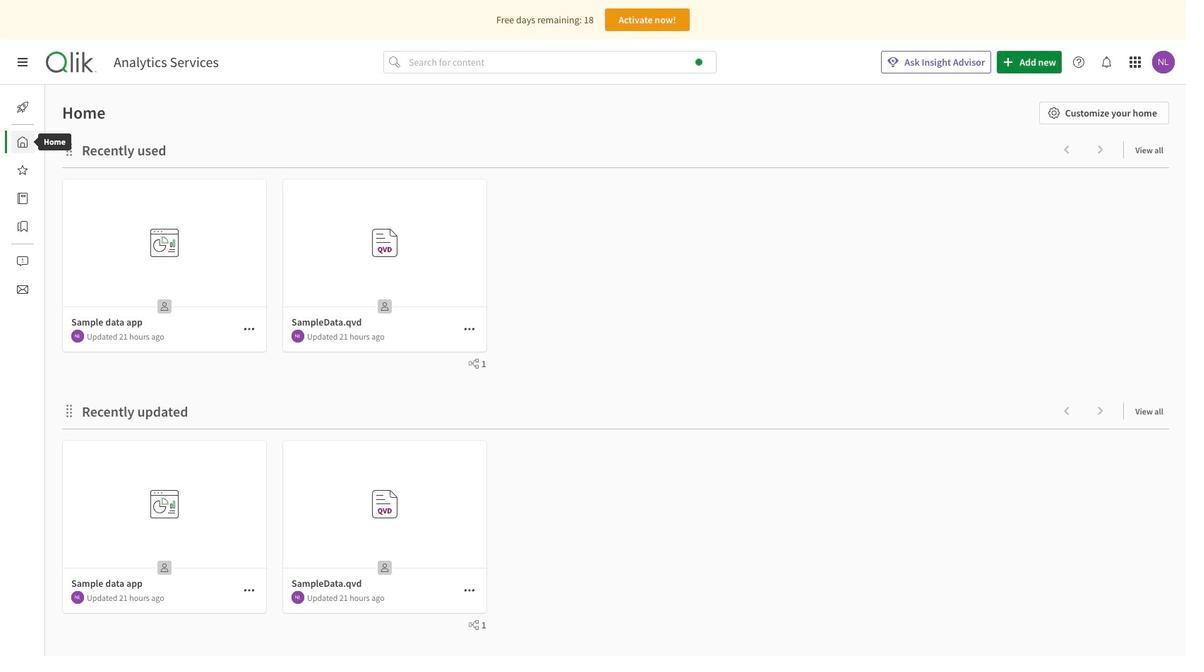 Task type: describe. For each thing, give the bounding box(es) containing it.
noah lott image for more actions icon at the left
[[71, 330, 84, 343]]

more actions image
[[244, 323, 255, 335]]

alerts image
[[17, 256, 28, 267]]

open sidebar menu image
[[17, 56, 28, 68]]

noah lott image for move collection image more actions image
[[292, 330, 304, 343]]

collections image
[[17, 221, 28, 232]]

more actions image for move collection image
[[464, 323, 475, 335]]

noah lott element for move collection image more actions image
[[292, 330, 304, 343]]

move collection image
[[62, 404, 76, 418]]

analytics services element
[[114, 54, 219, 71]]

home badge image
[[696, 59, 703, 66]]

more actions image for move collection icon
[[464, 585, 475, 596]]

favorites image
[[17, 165, 28, 176]]



Task type: locate. For each thing, give the bounding box(es) containing it.
0 horizontal spatial noah lott image
[[71, 591, 84, 604]]

subscriptions image
[[17, 284, 28, 295]]

move collection image
[[62, 142, 76, 156]]

noah lott image for move collection icon more actions image
[[292, 591, 304, 604]]

Search for content text field
[[406, 51, 717, 73]]

noah lott image
[[1153, 51, 1175, 73], [71, 591, 84, 604]]

0 vertical spatial noah lott image
[[1153, 51, 1175, 73]]

1 horizontal spatial noah lott image
[[1153, 51, 1175, 73]]

tooltip
[[28, 133, 81, 150]]

getting started image
[[17, 102, 28, 113]]

noah lott element for move collection icon more actions image
[[292, 591, 304, 604]]

catalog image
[[17, 193, 28, 204]]

1 vertical spatial noah lott image
[[71, 591, 84, 604]]

main content
[[40, 85, 1186, 656]]

noah lott element
[[71, 330, 84, 343], [292, 330, 304, 343], [71, 591, 84, 604], [292, 591, 304, 604]]

navigation pane element
[[0, 90, 45, 307]]

noah lott image
[[71, 330, 84, 343], [292, 330, 304, 343], [292, 591, 304, 604]]

more actions image
[[464, 323, 475, 335], [244, 585, 255, 596], [464, 585, 475, 596]]

noah lott element for more actions icon at the left
[[71, 330, 84, 343]]



Task type: vqa. For each thing, say whether or not it's contained in the screenshot.
2nd Noah Lott image from the bottom of the page
yes



